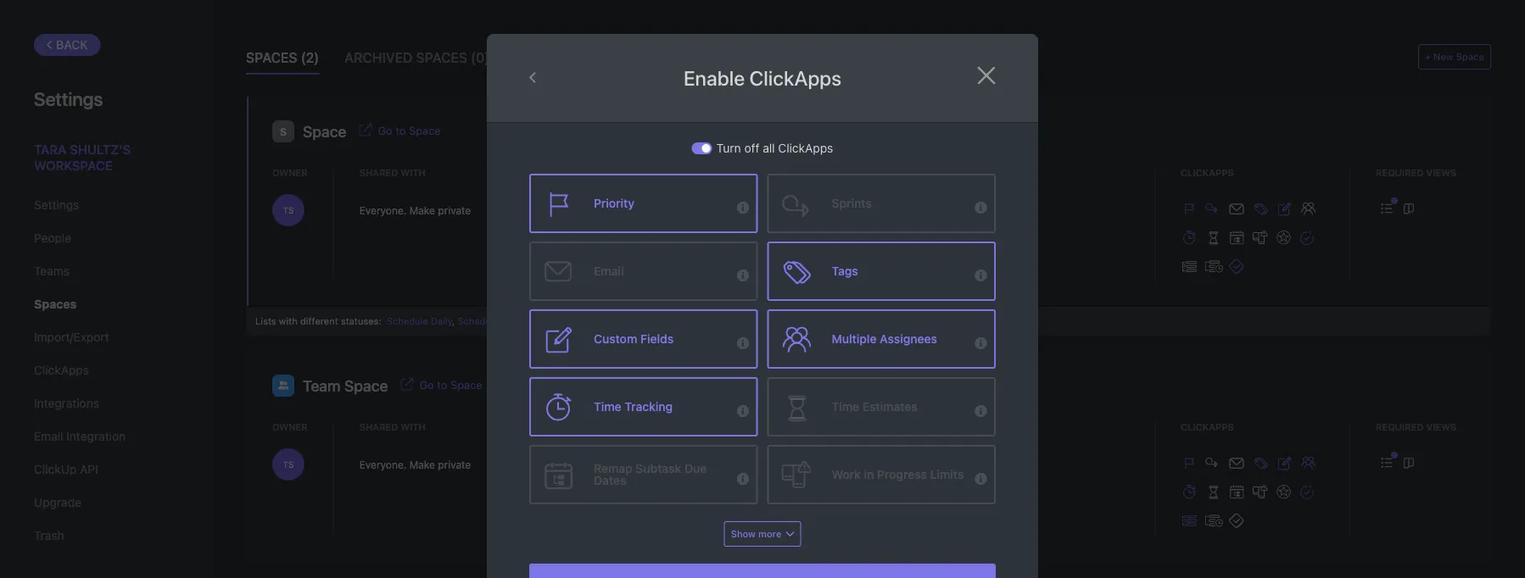 Task type: vqa. For each thing, say whether or not it's contained in the screenshot.
Available on Business Plans or higher element
no



Task type: describe. For each thing, give the bounding box(es) containing it.
off
[[744, 141, 760, 155]]

show
[[731, 529, 756, 540]]

api
[[80, 463, 98, 477]]

workspace
[[34, 158, 112, 173]]

go for team space
[[420, 379, 434, 392]]

views for space
[[1427, 167, 1457, 178]]

statuses for team space
[[770, 422, 818, 433]]

remap subtask due dates
[[594, 462, 707, 488]]

1 vertical spatial with
[[279, 316, 298, 327]]

everyone. make private for team space
[[359, 459, 471, 471]]

required for space
[[1376, 167, 1424, 178]]

enable clickapps
[[684, 66, 842, 90]]

show more
[[731, 529, 782, 540]]

spaces link
[[34, 290, 177, 319]]

+ new space
[[1425, 51, 1485, 62]]

people link
[[34, 224, 177, 253]]

limits
[[930, 468, 964, 482]]

do for in
[[786, 460, 797, 469]]

to do in progress complete
[[772, 460, 908, 469]]

subtask
[[636, 462, 682, 476]]

owner for team space
[[272, 422, 308, 433]]

teams link
[[34, 257, 177, 286]]

show more button
[[724, 522, 801, 547]]

clickapps inside settings element
[[34, 364, 89, 378]]

trash link
[[34, 522, 177, 551]]

tags
[[832, 264, 858, 278]]

(0)
[[471, 50, 490, 66]]

time for time tracking
[[594, 400, 622, 414]]

more
[[758, 529, 782, 540]]

turn
[[717, 141, 741, 155]]

to down turn off all clickapps at the top of the page
[[772, 205, 783, 214]]

private for team space
[[438, 459, 471, 471]]

shared with for team space
[[359, 422, 426, 433]]

back link
[[34, 34, 101, 56]]

work
[[832, 468, 861, 482]]

clickup api
[[34, 463, 98, 477]]

enable clickapps dialog
[[487, 34, 1038, 579]]

enable
[[684, 66, 745, 90]]

private for space
[[438, 204, 471, 216]]

make for team space
[[410, 459, 435, 471]]

to down 'archived spaces (0)' at the left top of the page
[[396, 124, 406, 137]]

email for email
[[594, 264, 624, 278]]

people
[[34, 231, 71, 245]]

due
[[685, 462, 707, 476]]

do for complete
[[786, 205, 797, 214]]

work in progress limits
[[832, 468, 964, 482]]

1 settings from the top
[[34, 87, 103, 109]]

different
[[300, 316, 338, 327]]

multiple assignees
[[832, 332, 937, 346]]

multiple
[[832, 332, 877, 346]]

to left progress
[[772, 460, 783, 469]]

email for email integration
[[34, 430, 63, 444]]

progress
[[815, 460, 858, 469]]

trash
[[34, 529, 64, 543]]

statuses:
[[341, 316, 382, 327]]

+
[[1425, 51, 1431, 62]]

assignees
[[880, 332, 937, 346]]

shared for team space
[[359, 422, 398, 433]]

team
[[303, 377, 341, 395]]

spaces (2)
[[246, 50, 319, 66]]

time tracking
[[594, 400, 673, 414]]

go to space for team space
[[420, 379, 483, 392]]

archived spaces (0)
[[345, 50, 490, 66]]

2 schedule from the left
[[458, 316, 499, 327]]

sprints
[[832, 196, 872, 210]]



Task type: locate. For each thing, give the bounding box(es) containing it.
owner for space
[[272, 167, 308, 178]]

1 horizontal spatial spaces
[[246, 50, 297, 66]]

clickapps
[[749, 66, 842, 90], [778, 141, 833, 155], [1181, 167, 1234, 178], [34, 364, 89, 378], [1181, 422, 1234, 433]]

1 horizontal spatial complete
[[865, 460, 908, 469]]

to down lists with different statuses: schedule daily , schedule daily at the left of page
[[437, 379, 448, 392]]

1 private from the top
[[438, 204, 471, 216]]

team space
[[303, 377, 388, 395]]

2 private from the top
[[438, 459, 471, 471]]

1 vertical spatial make
[[410, 459, 435, 471]]

time estimates
[[832, 400, 918, 414]]

priority
[[594, 196, 635, 210]]

1 schedule from the left
[[387, 316, 428, 327]]

1 vertical spatial go
[[420, 379, 434, 392]]

schedule left ,
[[387, 316, 428, 327]]

tracking
[[625, 400, 673, 414]]

0 vertical spatial everyone. make private
[[359, 204, 471, 216]]

with for team space
[[401, 422, 426, 433]]

statuses
[[770, 167, 818, 178], [770, 422, 818, 433]]

go to space
[[378, 124, 441, 137], [420, 379, 483, 392]]

statuses up progress
[[770, 422, 818, 433]]

2 required from the top
[[1376, 422, 1424, 433]]

spaces for spaces
[[34, 297, 77, 311]]

0 vertical spatial go to space link
[[378, 123, 441, 137]]

shared
[[359, 167, 398, 178], [359, 422, 398, 433]]

integration
[[66, 430, 126, 444]]

clickapps link
[[34, 356, 177, 385]]

go for space
[[378, 124, 393, 137]]

space
[[1457, 51, 1485, 62], [303, 122, 347, 141], [409, 124, 441, 137], [344, 377, 388, 395], [451, 379, 483, 392]]

1 everyone. from the top
[[359, 204, 407, 216]]

with
[[401, 167, 426, 178], [279, 316, 298, 327], [401, 422, 426, 433]]

space down (2)
[[303, 122, 347, 141]]

email inside enable clickapps dialog
[[594, 264, 624, 278]]

in
[[804, 460, 813, 469], [864, 468, 874, 482]]

go to space link for team space
[[420, 377, 483, 392]]

required views
[[1376, 167, 1457, 178], [1376, 422, 1457, 433]]

1 vertical spatial shared with
[[359, 422, 426, 433]]

settings down back link
[[34, 87, 103, 109]]

email up clickup
[[34, 430, 63, 444]]

1 everyone. make private from the top
[[359, 204, 471, 216]]

1 time from the left
[[594, 400, 622, 414]]

0 horizontal spatial schedule
[[387, 316, 428, 327]]

required
[[1376, 167, 1424, 178], [1376, 422, 1424, 433]]

spaces left (2)
[[246, 50, 297, 66]]

0 vertical spatial views
[[1427, 167, 1457, 178]]

space down 'archived spaces (0)' at the left top of the page
[[409, 124, 441, 137]]

go to space down 'archived spaces (0)' at the left top of the page
[[378, 124, 441, 137]]

0 vertical spatial go
[[378, 124, 393, 137]]

lists with different statuses: schedule daily , schedule daily
[[255, 316, 524, 327]]

upgrade link
[[34, 489, 177, 518]]

1 vertical spatial complete
[[865, 460, 908, 469]]

0 vertical spatial required views
[[1376, 167, 1457, 178]]

2 shared with from the top
[[359, 422, 426, 433]]

settings link
[[34, 191, 177, 220]]

1 horizontal spatial in
[[864, 468, 874, 482]]

2 views from the top
[[1427, 422, 1457, 433]]

estimates
[[863, 400, 918, 414]]

1 daily from the left
[[431, 316, 452, 327]]

1 views from the top
[[1427, 167, 1457, 178]]

do left 'sprints'
[[786, 205, 797, 214]]

1 do from the top
[[786, 205, 797, 214]]

teams
[[34, 264, 70, 278]]

with for space
[[401, 167, 426, 178]]

1 vertical spatial everyone. make private
[[359, 459, 471, 471]]

spaces inside spaces link
[[34, 297, 77, 311]]

1 vertical spatial required views
[[1376, 422, 1457, 433]]

required views for team space
[[1376, 422, 1457, 433]]

progress
[[877, 468, 927, 482]]

go to space link
[[378, 123, 441, 137], [420, 377, 483, 392]]

to do complete
[[772, 205, 848, 214]]

settings
[[34, 87, 103, 109], [34, 198, 79, 212]]

to
[[396, 124, 406, 137], [772, 205, 783, 214], [437, 379, 448, 392], [772, 460, 783, 469]]

integrations
[[34, 397, 99, 411]]

owner
[[272, 167, 308, 178], [272, 422, 308, 433]]

shultz's
[[70, 142, 131, 157]]

0 horizontal spatial time
[[594, 400, 622, 414]]

go to space down ,
[[420, 379, 483, 392]]

daily right statuses:
[[431, 316, 452, 327]]

2 time from the left
[[832, 400, 860, 414]]

views
[[1427, 167, 1457, 178], [1427, 422, 1457, 433]]

2 statuses from the top
[[770, 422, 818, 433]]

spaces
[[246, 50, 297, 66], [416, 50, 467, 66], [34, 297, 77, 311]]

shared with for space
[[359, 167, 426, 178]]

complete up the tags
[[804, 205, 848, 214]]

everyone. make private for space
[[359, 204, 471, 216]]

space right new
[[1457, 51, 1485, 62]]

required for team space
[[1376, 422, 1424, 433]]

custom fields
[[594, 332, 674, 346]]

clickup api link
[[34, 456, 177, 484]]

1 horizontal spatial email
[[594, 264, 624, 278]]

complete right work
[[865, 460, 908, 469]]

0 vertical spatial required
[[1376, 167, 1424, 178]]

new
[[1434, 51, 1454, 62]]

1 required views from the top
[[1376, 167, 1457, 178]]

complete
[[804, 205, 848, 214], [865, 460, 908, 469]]

in right work
[[864, 468, 874, 482]]

2 everyone. make private from the top
[[359, 459, 471, 471]]

everyone. make private
[[359, 204, 471, 216], [359, 459, 471, 471]]

0 vertical spatial settings
[[34, 87, 103, 109]]

1 horizontal spatial schedule
[[458, 316, 499, 327]]

1 owner from the top
[[272, 167, 308, 178]]

do
[[786, 205, 797, 214], [786, 460, 797, 469]]

make for space
[[410, 204, 435, 216]]

1 vertical spatial private
[[438, 459, 471, 471]]

spaces for spaces (2)
[[246, 50, 297, 66]]

2 make from the top
[[410, 459, 435, 471]]

1 vertical spatial everyone.
[[359, 459, 407, 471]]

clickup
[[34, 463, 77, 477]]

2 shared from the top
[[359, 422, 398, 433]]

2 owner from the top
[[272, 422, 308, 433]]

time for time estimates
[[832, 400, 860, 414]]

0 vertical spatial shared with
[[359, 167, 426, 178]]

0 vertical spatial statuses
[[770, 167, 818, 178]]

1 vertical spatial settings
[[34, 198, 79, 212]]

time left tracking on the left bottom
[[594, 400, 622, 414]]

,
[[452, 316, 455, 327]]

settings element
[[0, 0, 212, 579]]

0 horizontal spatial daily
[[431, 316, 452, 327]]

go to space link down 'archived spaces (0)' at the left top of the page
[[378, 123, 441, 137]]

everyone. for team space
[[359, 459, 407, 471]]

space right team
[[344, 377, 388, 395]]

email integration
[[34, 430, 126, 444]]

0 horizontal spatial spaces
[[34, 297, 77, 311]]

0 vertical spatial email
[[594, 264, 624, 278]]

tara
[[34, 142, 67, 157]]

everyone. for space
[[359, 204, 407, 216]]

1 vertical spatial email
[[34, 430, 63, 444]]

all
[[763, 141, 775, 155]]

(2)
[[301, 50, 319, 66]]

do left progress
[[786, 460, 797, 469]]

1 horizontal spatial time
[[832, 400, 860, 414]]

1 horizontal spatial daily
[[502, 316, 524, 327]]

0 vertical spatial go to space
[[378, 124, 441, 137]]

schedule right ,
[[458, 316, 499, 327]]

make
[[410, 204, 435, 216], [410, 459, 435, 471]]

0 horizontal spatial email
[[34, 430, 63, 444]]

shared for space
[[359, 167, 398, 178]]

in left progress
[[804, 460, 813, 469]]

import/export
[[34, 330, 109, 344]]

integrations link
[[34, 389, 177, 418]]

schedule
[[387, 316, 428, 327], [458, 316, 499, 327]]

required views for space
[[1376, 167, 1457, 178]]

user group image
[[278, 381, 289, 390]]

spaces down the teams
[[34, 297, 77, 311]]

1 vertical spatial views
[[1427, 422, 1457, 433]]

1 horizontal spatial go
[[420, 379, 434, 392]]

1 statuses from the top
[[770, 167, 818, 178]]

turn off all clickapps
[[717, 141, 833, 155]]

0 vertical spatial do
[[786, 205, 797, 214]]

2 daily from the left
[[502, 316, 524, 327]]

2 vertical spatial with
[[401, 422, 426, 433]]

0 horizontal spatial in
[[804, 460, 813, 469]]

email
[[594, 264, 624, 278], [34, 430, 63, 444]]

1 vertical spatial owner
[[272, 422, 308, 433]]

go to space link down ,
[[420, 377, 483, 392]]

time
[[594, 400, 622, 414], [832, 400, 860, 414]]

1 vertical spatial go to space
[[420, 379, 483, 392]]

go to space link for space
[[378, 123, 441, 137]]

import/export link
[[34, 323, 177, 352]]

spaces left (0)
[[416, 50, 467, 66]]

1 vertical spatial go to space link
[[420, 377, 483, 392]]

2 horizontal spatial spaces
[[416, 50, 467, 66]]

statuses for space
[[770, 167, 818, 178]]

1 vertical spatial do
[[786, 460, 797, 469]]

0 vertical spatial everyone.
[[359, 204, 407, 216]]

go
[[378, 124, 393, 137], [420, 379, 434, 392]]

2 required views from the top
[[1376, 422, 1457, 433]]

archived
[[345, 50, 413, 66]]

2 settings from the top
[[34, 198, 79, 212]]

1 required from the top
[[1376, 167, 1424, 178]]

email inside email integration link
[[34, 430, 63, 444]]

custom
[[594, 332, 637, 346]]

remap
[[594, 462, 633, 476]]

0 vertical spatial shared
[[359, 167, 398, 178]]

tara shultz's workspace
[[34, 142, 131, 173]]

lists
[[255, 316, 276, 327]]

go down archived
[[378, 124, 393, 137]]

1 make from the top
[[410, 204, 435, 216]]

email down priority
[[594, 264, 624, 278]]

daily
[[431, 316, 452, 327], [502, 316, 524, 327]]

space down ,
[[451, 379, 483, 392]]

settings up people
[[34, 198, 79, 212]]

fields
[[641, 332, 674, 346]]

daily right ,
[[502, 316, 524, 327]]

views for team space
[[1427, 422, 1457, 433]]

2 everyone. from the top
[[359, 459, 407, 471]]

1 vertical spatial shared
[[359, 422, 398, 433]]

0 vertical spatial make
[[410, 204, 435, 216]]

0 vertical spatial private
[[438, 204, 471, 216]]

back
[[56, 38, 88, 52]]

in inside enable clickapps dialog
[[864, 468, 874, 482]]

1 vertical spatial statuses
[[770, 422, 818, 433]]

2 do from the top
[[786, 460, 797, 469]]

0 vertical spatial complete
[[804, 205, 848, 214]]

statuses down turn off all clickapps at the top of the page
[[770, 167, 818, 178]]

go to space for space
[[378, 124, 441, 137]]

go down lists with different statuses: schedule daily , schedule daily at the left of page
[[420, 379, 434, 392]]

1 vertical spatial required
[[1376, 422, 1424, 433]]

1 shared from the top
[[359, 167, 398, 178]]

0 vertical spatial owner
[[272, 167, 308, 178]]

everyone.
[[359, 204, 407, 216], [359, 459, 407, 471]]

time left estimates
[[832, 400, 860, 414]]

dates
[[594, 474, 626, 488]]

0 horizontal spatial complete
[[804, 205, 848, 214]]

0 horizontal spatial go
[[378, 124, 393, 137]]

upgrade
[[34, 496, 81, 510]]

email integration link
[[34, 423, 177, 451]]

private
[[438, 204, 471, 216], [438, 459, 471, 471]]

1 shared with from the top
[[359, 167, 426, 178]]

0 vertical spatial with
[[401, 167, 426, 178]]



